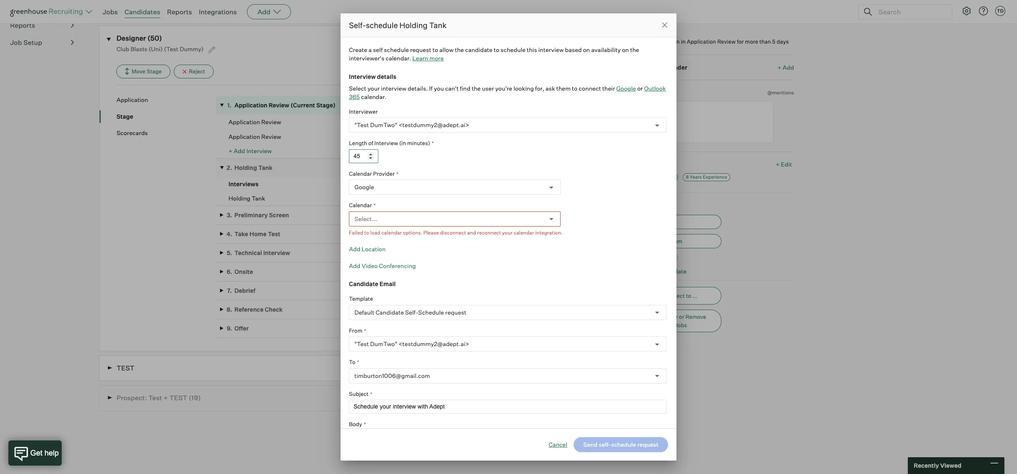 Task type: describe. For each thing, give the bounding box(es) containing it.
email the team button
[[627, 234, 722, 248]]

6.
[[227, 268, 232, 275]]

minutes)
[[407, 140, 430, 147]]

1 vertical spatial request
[[509, 195, 530, 202]]

application link
[[117, 96, 216, 104]]

collect feedback link
[[398, 118, 445, 125]]

reference
[[234, 306, 264, 313]]

oct
[[372, 102, 382, 109]]

schedule interview | send self-schedule request
[[398, 195, 530, 202]]

club blasts (uni) (test dummy)
[[117, 45, 205, 53]]

linkedin
[[210, 2, 234, 9]]

calendar .
[[361, 93, 387, 100]]

if
[[429, 85, 433, 92]]

video
[[362, 262, 378, 269]]

move stage
[[132, 68, 162, 75]]

preliminary
[[234, 212, 268, 219]]

candidate for merge this candidate
[[659, 268, 687, 275]]

technical
[[234, 249, 262, 257]]

0 vertical spatial debrief
[[234, 287, 255, 294]]

0 horizontal spatial test
[[148, 394, 162, 402]]

application up + add interview
[[229, 133, 260, 140]]

conferencing
[[379, 262, 416, 269]]

merge this candidate link
[[629, 268, 687, 275]]

select...
[[354, 215, 377, 222]]

select your interview details. if you can't find the user you're looking for, ask them to connect their google or
[[349, 85, 643, 92]]

+ for + add
[[778, 64, 781, 71]]

add, transfer or remove candidate's jobs button
[[627, 310, 722, 333]]

request for schedule
[[410, 46, 431, 53]]

1 horizontal spatial google
[[616, 85, 636, 92]]

+ add interview link
[[229, 147, 272, 155]]

applied on  oct 18, 2023
[[341, 102, 407, 109]]

linkedin link
[[210, 2, 234, 14]]

1 horizontal spatial self-
[[405, 309, 418, 316]]

|
[[452, 195, 453, 202]]

onsite
[[234, 268, 253, 275]]

dummy)
[[180, 45, 204, 53]]

+ add interview
[[229, 147, 272, 155]]

has
[[657, 38, 666, 45]]

to inside button
[[686, 293, 691, 299]]

activity feed link
[[136, 2, 172, 14]]

email the team
[[643, 238, 682, 245]]

cancel
[[549, 441, 567, 449]]

integration.
[[535, 230, 563, 236]]

move
[[132, 68, 145, 75]]

add for add video conferencing
[[349, 262, 360, 269]]

.
[[385, 93, 387, 100]]

job setup link
[[10, 37, 74, 48]]

user
[[482, 85, 494, 92]]

"test for candidate email
[[354, 341, 369, 348]]

dumtwo" for details
[[370, 121, 397, 129]]

outlook 365
[[349, 85, 666, 100]]

td button
[[995, 6, 1005, 16]]

add for add location
[[349, 246, 360, 253]]

0 vertical spatial more
[[745, 38, 758, 45]]

calendar for calendar
[[349, 202, 372, 209]]

to inside alert
[[364, 230, 369, 236]]

self-schedule holding tank dialog
[[341, 13, 677, 475]]

0 vertical spatial test
[[268, 230, 280, 238]]

add down days
[[783, 64, 794, 71]]

candidate for converted to candidate (oct 18, 2023)
[[542, 395, 569, 402]]

application right in
[[687, 38, 716, 45]]

1 horizontal spatial this
[[648, 268, 658, 275]]

(in
[[399, 140, 406, 147]]

schedule right send
[[483, 195, 507, 202]]

email inside self-schedule holding tank dialog
[[380, 281, 396, 288]]

2. holding tank
[[227, 164, 273, 171]]

learn
[[412, 54, 428, 62]]

tim
[[627, 38, 637, 45]]

1 horizontal spatial debrief
[[562, 365, 582, 372]]

or inside add, transfer or remove candidate's jobs
[[679, 314, 684, 320]]

availability
[[591, 46, 621, 53]]

Search text field
[[876, 6, 945, 18]]

follow-
[[627, 64, 649, 71]]

subject
[[349, 391, 369, 398]]

interviewer
[[349, 108, 378, 115]]

configure image
[[962, 6, 972, 16]]

self-
[[470, 195, 483, 202]]

prospect: test + test (19)
[[117, 394, 201, 402]]

8. reference check
[[227, 306, 283, 313]]

8
[[686, 174, 689, 180]]

candidate's
[[643, 322, 673, 329]]

application down 1.
[[229, 118, 260, 126]]

collect feedback
[[398, 118, 445, 125]]

review left for
[[717, 38, 736, 45]]

review down 1. application review (current stage)
[[261, 118, 281, 126]]

length of interview (in minutes)
[[349, 140, 430, 147]]

pipeline link
[[10, 3, 74, 13]]

add location
[[349, 246, 386, 253]]

0 horizontal spatial 18,
[[383, 102, 390, 109]]

0 vertical spatial self-
[[349, 21, 366, 30]]

interview left |
[[425, 195, 450, 202]]

2.
[[227, 164, 232, 171]]

1 vertical spatial reports link
[[10, 20, 74, 30]]

pipeline
[[10, 4, 35, 12]]

add for add as prospect to ...
[[643, 293, 654, 299]]

find
[[460, 85, 471, 92]]

location
[[362, 246, 386, 253]]

0 vertical spatial schedule
[[398, 195, 424, 202]]

calendar.
[[386, 54, 411, 62]]

add, transfer or remove candidate's jobs
[[643, 314, 706, 329]]

0 horizontal spatial on
[[364, 102, 371, 109]]

integrations link
[[199, 8, 237, 16]]

2 application review from the top
[[229, 133, 281, 140]]

activity feed
[[136, 2, 172, 9]]

5.
[[227, 249, 232, 257]]

schedule up calendar.
[[384, 46, 409, 53]]

them
[[556, 85, 571, 92]]

1 vertical spatial google
[[354, 184, 374, 191]]

add for add
[[258, 8, 271, 16]]

view application
[[451, 119, 487, 125]]

(39
[[583, 365, 593, 372]]

9.
[[227, 325, 232, 332]]

options.
[[403, 230, 422, 236]]

1 horizontal spatial reports
[[167, 8, 192, 16]]

review left (current
[[269, 102, 289, 109]]

scorecards
[[117, 129, 148, 137]]

"test for interview details
[[354, 121, 369, 129]]

1 horizontal spatial reports link
[[167, 8, 192, 16]]

calendar up "applied on  oct 18, 2023"
[[361, 93, 385, 100]]

add as prospect to ... button
[[627, 287, 722, 305]]

reminder
[[658, 64, 688, 71]]

<testdummy2@adept.ai> for candidate email
[[399, 341, 469, 348]]

2
[[108, 2, 112, 9]]

viewed
[[940, 462, 962, 470]]

10 years experience
[[632, 174, 675, 180]]

8.
[[227, 306, 232, 313]]

template
[[349, 296, 373, 302]]



Task type: locate. For each thing, give the bounding box(es) containing it.
feed
[[159, 2, 172, 9]]

learn more link
[[412, 54, 444, 62]]

reports link
[[167, 8, 192, 16], [10, 20, 74, 30]]

jobs link
[[102, 8, 118, 16]]

the down the tim
[[630, 46, 639, 53]]

1 vertical spatial application review
[[229, 133, 281, 140]]

add inside "link"
[[349, 262, 360, 269]]

1 vertical spatial your
[[502, 230, 513, 236]]

debrief
[[234, 287, 255, 294], [562, 365, 582, 372]]

add down failed
[[349, 246, 360, 253]]

calendar
[[349, 170, 372, 177], [349, 202, 372, 209]]

add,
[[643, 314, 655, 320]]

google right "their"
[[616, 85, 636, 92]]

request
[[410, 46, 431, 53], [509, 195, 530, 202], [445, 309, 466, 316]]

outlook 365 link
[[349, 85, 666, 100]]

collect
[[398, 118, 417, 125]]

1 horizontal spatial test
[[268, 230, 280, 238]]

tank up the allow
[[429, 21, 447, 30]]

jobs inside add, transfer or remove candidate's jobs
[[675, 322, 687, 329]]

holding down interviews
[[229, 195, 250, 202]]

details
[[182, 2, 201, 9]]

self
[[373, 46, 383, 53]]

dumtwo" up timburton1006@gmail.com
[[370, 341, 397, 348]]

0 horizontal spatial google
[[354, 184, 374, 191]]

stage up scorecards
[[117, 113, 133, 120]]

0 horizontal spatial reports link
[[10, 20, 74, 30]]

years for 8
[[690, 174, 702, 180]]

<testdummy2@adept.ai>
[[399, 121, 469, 129], [399, 341, 469, 348]]

a inside create a self schedule request to allow the candidate to schedule this interview based on availability on the interviewer's calendar.
[[369, 46, 372, 53]]

1 vertical spatial stage
[[117, 113, 133, 120]]

a for create
[[369, 46, 372, 53]]

0 horizontal spatial a
[[369, 46, 372, 53]]

none number field inside self-schedule holding tank dialog
[[349, 149, 378, 163]]

follow-up reminder
[[627, 64, 688, 71]]

2 <testdummy2@adept.ai> from the top
[[399, 341, 469, 348]]

0 vertical spatial reports
[[167, 8, 192, 16]]

0 horizontal spatial your
[[368, 85, 380, 92]]

2 dumtwo" from the top
[[370, 341, 397, 348]]

debrief right 7.
[[234, 287, 255, 294]]

5. technical interview
[[227, 249, 290, 257]]

tank inside dialog
[[429, 21, 447, 30]]

stage
[[147, 68, 162, 75], [117, 113, 133, 120]]

2 horizontal spatial request
[[509, 195, 530, 202]]

team
[[668, 238, 682, 245]]

details link
[[182, 2, 201, 14]]

0 vertical spatial candidate
[[349, 281, 378, 288]]

1 application review from the top
[[229, 118, 281, 126]]

add inside button
[[643, 293, 654, 299]]

1 vertical spatial test
[[148, 394, 162, 402]]

1 vertical spatial schedule
[[418, 309, 444, 316]]

interview up select
[[349, 73, 376, 80]]

0 horizontal spatial interview
[[381, 85, 406, 92]]

0 vertical spatial dumtwo"
[[370, 121, 397, 129]]

1 horizontal spatial stage
[[147, 68, 162, 75]]

calendar up select...
[[349, 202, 372, 209]]

add as prospect to ...
[[643, 293, 698, 299]]

candidate up prospect
[[659, 268, 687, 275]]

candidate right the allow
[[465, 46, 493, 53]]

2 vertical spatial request
[[445, 309, 466, 316]]

holding
[[400, 21, 428, 30], [234, 164, 257, 171], [229, 195, 250, 202]]

interview up . at the top left of page
[[381, 85, 406, 92]]

0 vertical spatial a
[[369, 46, 372, 53]]

1 horizontal spatial or
[[679, 314, 684, 320]]

your right reconnect
[[502, 230, 513, 236]]

tank down + add interview link
[[258, 164, 273, 171]]

email down add video conferencing "link"
[[380, 281, 396, 288]]

1 "test from the top
[[354, 121, 369, 129]]

experience for 8 years experience
[[703, 174, 727, 180]]

calendar for calendar provider
[[349, 170, 372, 177]]

test up prospect:
[[117, 364, 134, 372]]

+ for + add interview
[[229, 147, 232, 155]]

1 vertical spatial self-
[[405, 309, 418, 316]]

application
[[687, 38, 716, 45], [117, 96, 148, 103], [234, 102, 267, 109], [229, 118, 260, 126], [462, 119, 487, 125], [229, 133, 260, 140]]

schedule up you're
[[501, 46, 526, 53]]

0 vertical spatial request
[[410, 46, 431, 53]]

add right linkedin link
[[258, 8, 271, 16]]

stage right move
[[147, 68, 162, 75]]

a left self
[[369, 46, 372, 53]]

1 <testdummy2@adept.ai> from the top
[[399, 121, 469, 129]]

0 vertical spatial holding
[[400, 21, 428, 30]]

add button
[[247, 4, 291, 19]]

application right 1.
[[234, 102, 267, 109]]

1 vertical spatial 18,
[[584, 395, 592, 402]]

dumtwo" up the length of interview (in minutes) at the left top of page
[[370, 121, 397, 129]]

+ left (19)
[[164, 394, 168, 402]]

1 horizontal spatial interview
[[538, 46, 564, 53]]

interview for + add interview
[[246, 147, 272, 155]]

experience left 8
[[651, 174, 675, 180]]

years for 10
[[638, 174, 650, 180]]

you
[[434, 85, 444, 92]]

greenhouse recruiting image
[[10, 7, 86, 17]]

application down move
[[117, 96, 148, 103]]

review up + add interview
[[261, 133, 281, 140]]

length
[[349, 140, 367, 147]]

0 vertical spatial your
[[368, 85, 380, 92]]

None number field
[[349, 149, 378, 163]]

<testdummy2@adept.ai> up minutes) at the left of page
[[399, 121, 469, 129]]

interview up the 2. holding tank
[[246, 147, 272, 155]]

0 vertical spatial application review
[[229, 118, 281, 126]]

2 years from the left
[[690, 174, 702, 180]]

on right based
[[583, 46, 590, 53]]

"test dumtwo" <testdummy2@adept.ai>
[[354, 121, 469, 129], [354, 341, 469, 348]]

holding right 2.
[[234, 164, 257, 171]]

add location link
[[349, 245, 386, 253]]

to left ...
[[686, 293, 691, 299]]

1 vertical spatial interview
[[381, 85, 406, 92]]

1 vertical spatial "test
[[354, 341, 369, 348]]

td button
[[994, 4, 1007, 18]]

merge this candidate
[[629, 268, 687, 275]]

this right merge
[[648, 268, 658, 275]]

1 vertical spatial debrief
[[562, 365, 582, 372]]

a left "note" on the top
[[644, 89, 648, 96]]

1 horizontal spatial your
[[502, 230, 513, 236]]

request inside create a self schedule request to allow the candidate to schedule this interview based on availability on the interviewer's calendar.
[[410, 46, 431, 53]]

candidate up template
[[349, 281, 378, 288]]

to left load
[[364, 230, 369, 236]]

0 vertical spatial stage
[[147, 68, 162, 75]]

2 vertical spatial tank
[[252, 195, 265, 202]]

add up the 2. holding tank
[[234, 147, 245, 155]]

or right google link
[[637, 85, 643, 92]]

the
[[455, 46, 464, 53], [630, 46, 639, 53], [472, 85, 481, 92], [659, 238, 667, 245]]

2 "test from the top
[[354, 341, 369, 348]]

1 horizontal spatial 18,
[[584, 395, 592, 402]]

0 vertical spatial test
[[117, 364, 134, 372]]

+ up @mentions
[[778, 64, 781, 71]]

experience right 8
[[703, 174, 727, 180]]

0 vertical spatial reports link
[[167, 8, 192, 16]]

0 vertical spatial calendar
[[349, 170, 372, 177]]

interview details
[[349, 73, 396, 80]]

this inside create a self schedule request to allow the candidate to schedule this interview based on availability on the interviewer's calendar.
[[527, 46, 537, 53]]

calendar left the "provider"
[[349, 170, 372, 177]]

a for make
[[644, 89, 648, 96]]

None text field
[[627, 101, 774, 143], [349, 400, 667, 414], [627, 101, 774, 143], [349, 400, 667, 414]]

based
[[565, 46, 582, 53]]

1 horizontal spatial candidate
[[542, 395, 569, 402]]

on left oct at the left of the page
[[364, 102, 371, 109]]

google
[[616, 85, 636, 92], [354, 184, 374, 191]]

google down calendar provider
[[354, 184, 374, 191]]

candidate right default
[[376, 309, 404, 316]]

debrief left "(39"
[[562, 365, 582, 372]]

reject
[[189, 68, 205, 75]]

1 horizontal spatial email
[[643, 238, 657, 245]]

18,
[[383, 102, 390, 109], [584, 395, 592, 402]]

allow
[[439, 46, 454, 53]]

0 horizontal spatial reports
[[10, 21, 35, 29]]

add left the video
[[349, 262, 360, 269]]

+ left edit on the right top
[[776, 161, 780, 168]]

8 years experience link
[[683, 173, 730, 181]]

calendar right load
[[381, 230, 402, 236]]

0 horizontal spatial or
[[637, 85, 643, 92]]

the left team
[[659, 238, 667, 245]]

1 horizontal spatial experience
[[703, 174, 727, 180]]

"test dumtwo" <testdummy2@adept.ai> up minutes) at the left of page
[[354, 121, 469, 129]]

more down the allow
[[430, 54, 444, 62]]

2 "test dumtwo" <testdummy2@adept.ai> from the top
[[354, 341, 469, 348]]

4. take home test
[[226, 230, 280, 238]]

add video conferencing
[[349, 262, 416, 269]]

outlook
[[644, 85, 666, 92]]

@mentions link
[[767, 89, 794, 97]]

<testdummy2@adept.ai> for interview details
[[399, 121, 469, 129]]

self-schedule holding tank
[[349, 21, 447, 30]]

candidate left (oct
[[542, 395, 569, 402]]

interview left based
[[538, 46, 564, 53]]

years right 10
[[638, 174, 650, 180]]

0 vertical spatial tank
[[429, 21, 447, 30]]

move stage button
[[117, 65, 170, 79]]

request for schedule
[[445, 309, 466, 316]]

to up "select your interview details. if you can't find the user you're looking for, ask them to connect their google or"
[[494, 46, 499, 53]]

1 vertical spatial <testdummy2@adept.ai>
[[399, 341, 469, 348]]

prospect:
[[117, 394, 147, 402]]

1 horizontal spatial more
[[745, 38, 758, 45]]

0 horizontal spatial more
[[430, 54, 444, 62]]

0 vertical spatial candidate
[[465, 46, 493, 53]]

1 vertical spatial dumtwo"
[[370, 341, 397, 348]]

on 2 jobs
[[99, 2, 127, 9]]

"test dumtwo" <testdummy2@adept.ai> for candidate email
[[354, 341, 469, 348]]

+ for + edit
[[776, 161, 780, 168]]

your up calendar .
[[368, 85, 380, 92]]

1 vertical spatial more
[[430, 54, 444, 62]]

0 vertical spatial "test dumtwo" <testdummy2@adept.ai>
[[354, 121, 469, 129]]

1 "test dumtwo" <testdummy2@adept.ai> from the top
[[354, 121, 469, 129]]

+
[[778, 64, 781, 71], [229, 147, 232, 155], [776, 161, 780, 168], [164, 394, 168, 402]]

7.
[[227, 287, 232, 294]]

1 vertical spatial tank
[[258, 164, 273, 171]]

candidates link
[[125, 8, 160, 16]]

your inside alert
[[502, 230, 513, 236]]

3.
[[227, 212, 232, 219]]

1 years from the left
[[638, 174, 650, 180]]

stage)
[[316, 102, 336, 109]]

1 vertical spatial or
[[679, 314, 684, 320]]

dumtwo" for email
[[370, 341, 397, 348]]

add inside 'popup button'
[[258, 8, 271, 16]]

on down the tim
[[622, 46, 629, 53]]

the right the allow
[[455, 46, 464, 53]]

to right converted on the bottom
[[535, 395, 541, 402]]

0 horizontal spatial experience
[[651, 174, 675, 180]]

(1)
[[657, 26, 664, 33]]

select
[[349, 85, 366, 92]]

interview right of at the top of the page
[[374, 140, 398, 147]]

0 horizontal spatial stage
[[117, 113, 133, 120]]

0 vertical spatial <testdummy2@adept.ai>
[[399, 121, 469, 129]]

activity
[[136, 2, 157, 9]]

1 vertical spatial calendar
[[349, 202, 372, 209]]

for
[[737, 38, 744, 45]]

designer
[[117, 34, 146, 42]]

"test down the from
[[354, 341, 369, 348]]

1 horizontal spatial years
[[690, 174, 702, 180]]

create a self schedule request to allow the candidate to schedule this interview based on availability on the interviewer's calendar.
[[349, 46, 639, 62]]

0 horizontal spatial email
[[380, 281, 396, 288]]

send
[[455, 195, 469, 202]]

1 experience from the left
[[651, 174, 675, 180]]

application right view
[[462, 119, 487, 125]]

load
[[370, 230, 380, 236]]

email inside button
[[643, 238, 657, 245]]

8 years experience
[[686, 174, 727, 180]]

"test dumtwo" <testdummy2@adept.ai> for interview details
[[354, 121, 469, 129]]

"test down interviewer
[[354, 121, 369, 129]]

for,
[[535, 85, 544, 92]]

take
[[234, 230, 248, 238]]

interview
[[538, 46, 564, 53], [381, 85, 406, 92]]

0 vertical spatial google
[[616, 85, 636, 92]]

1 vertical spatial reports
[[10, 21, 35, 29]]

or left remove
[[679, 314, 684, 320]]

+ edit
[[776, 161, 792, 168]]

interview for length of interview (in minutes)
[[374, 140, 398, 147]]

2 horizontal spatial candidate
[[659, 268, 687, 275]]

application inside 'link'
[[117, 96, 148, 103]]

test left (19)
[[169, 394, 187, 402]]

tim burton has been in application review for more than 5 days
[[627, 38, 789, 45]]

2 calendar from the top
[[349, 202, 372, 209]]

0 horizontal spatial candidate
[[465, 46, 493, 53]]

2 horizontal spatial on
[[622, 46, 629, 53]]

stage inside button
[[147, 68, 162, 75]]

1 horizontal spatial test
[[169, 394, 187, 402]]

1 dumtwo" from the top
[[370, 121, 397, 129]]

10 years experience link
[[629, 173, 678, 181]]

2 vertical spatial candidate
[[542, 395, 569, 402]]

holding inside self-schedule holding tank dialog
[[400, 21, 428, 30]]

tank up 3. preliminary screen
[[252, 195, 265, 202]]

interview inside create a self schedule request to allow the candidate to schedule this interview based on availability on the interviewer's calendar.
[[538, 46, 564, 53]]

or inside self-schedule holding tank dialog
[[637, 85, 643, 92]]

18, down . at the top left of page
[[383, 102, 390, 109]]

failed to load calendar options. please disconnect and reconnect your calendar integration. alert
[[349, 229, 667, 237]]

1 vertical spatial candidate
[[376, 309, 404, 316]]

on
[[583, 46, 590, 53], [622, 46, 629, 53], [364, 102, 371, 109]]

1 vertical spatial email
[[380, 281, 396, 288]]

1.
[[227, 102, 232, 109]]

holding up learn
[[400, 21, 428, 30]]

add left as at the right bottom
[[643, 293, 654, 299]]

2 experience from the left
[[703, 174, 727, 180]]

1 vertical spatial holding
[[234, 164, 257, 171]]

email left team
[[643, 238, 657, 245]]

test right prospect:
[[148, 394, 162, 402]]

years right 8
[[690, 174, 702, 180]]

0 horizontal spatial years
[[638, 174, 650, 180]]

add video conferencing link
[[349, 262, 416, 270]]

calendar
[[361, 93, 385, 100], [381, 230, 402, 236], [514, 230, 534, 236]]

0 horizontal spatial self-
[[349, 21, 366, 30]]

self-
[[349, 21, 366, 30], [405, 309, 418, 316]]

0 vertical spatial email
[[643, 238, 657, 245]]

the inside button
[[659, 238, 667, 245]]

0 vertical spatial 18,
[[383, 102, 390, 109]]

candidate inside create a self schedule request to allow the candidate to schedule this interview based on availability on the interviewer's calendar.
[[465, 46, 493, 53]]

1 vertical spatial "test dumtwo" <testdummy2@adept.ai>
[[354, 341, 469, 348]]

1 vertical spatial this
[[648, 268, 658, 275]]

reject button
[[174, 65, 214, 79]]

1. application review (current stage)
[[227, 102, 336, 109]]

interview down home
[[263, 249, 290, 257]]

failed to load calendar options. please disconnect and reconnect your calendar integration.
[[349, 230, 563, 236]]

+ up 2.
[[229, 147, 232, 155]]

1 vertical spatial candidate
[[659, 268, 687, 275]]

prospect
[[662, 293, 685, 299]]

more inside self-schedule holding tank dialog
[[430, 54, 444, 62]]

remove
[[686, 314, 706, 320]]

google link
[[616, 85, 636, 92]]

more right for
[[745, 38, 758, 45]]

than
[[760, 38, 771, 45]]

this up for,
[[527, 46, 537, 53]]

calendar provider
[[349, 170, 395, 177]]

1 calendar from the top
[[349, 170, 372, 177]]

calendar left integration.
[[514, 230, 534, 236]]

1 horizontal spatial on
[[583, 46, 590, 53]]

job
[[10, 38, 22, 47]]

experience for 10 years experience
[[651, 174, 675, 180]]

the right 'find'
[[472, 85, 481, 92]]

18, right (oct
[[584, 395, 592, 402]]

transfer
[[657, 314, 678, 320]]

schedule up self
[[366, 21, 398, 30]]

to right them
[[572, 85, 578, 92]]

<testdummy2@adept.ai> down default candidate self-schedule request
[[399, 341, 469, 348]]

0 vertical spatial or
[[637, 85, 643, 92]]

"test dumtwo" <testdummy2@adept.ai> down default candidate self-schedule request
[[354, 341, 469, 348]]

schedule inside dialog
[[418, 309, 444, 316]]

0 horizontal spatial this
[[527, 46, 537, 53]]

0 vertical spatial "test
[[354, 121, 369, 129]]

1 horizontal spatial request
[[445, 309, 466, 316]]

1 horizontal spatial a
[[644, 89, 648, 96]]

0 vertical spatial this
[[527, 46, 537, 53]]

test right home
[[268, 230, 280, 238]]

1 vertical spatial test
[[169, 394, 187, 402]]

to
[[349, 359, 355, 366]]

0 horizontal spatial debrief
[[234, 287, 255, 294]]

interview for 5. technical interview
[[263, 249, 290, 257]]

feedback
[[418, 118, 445, 125]]

0 vertical spatial interview
[[538, 46, 564, 53]]

to up learn more "link"
[[433, 46, 438, 53]]

2 vertical spatial holding
[[229, 195, 250, 202]]



Task type: vqa. For each thing, say whether or not it's contained in the screenshot.
the bottommost Candidate
yes



